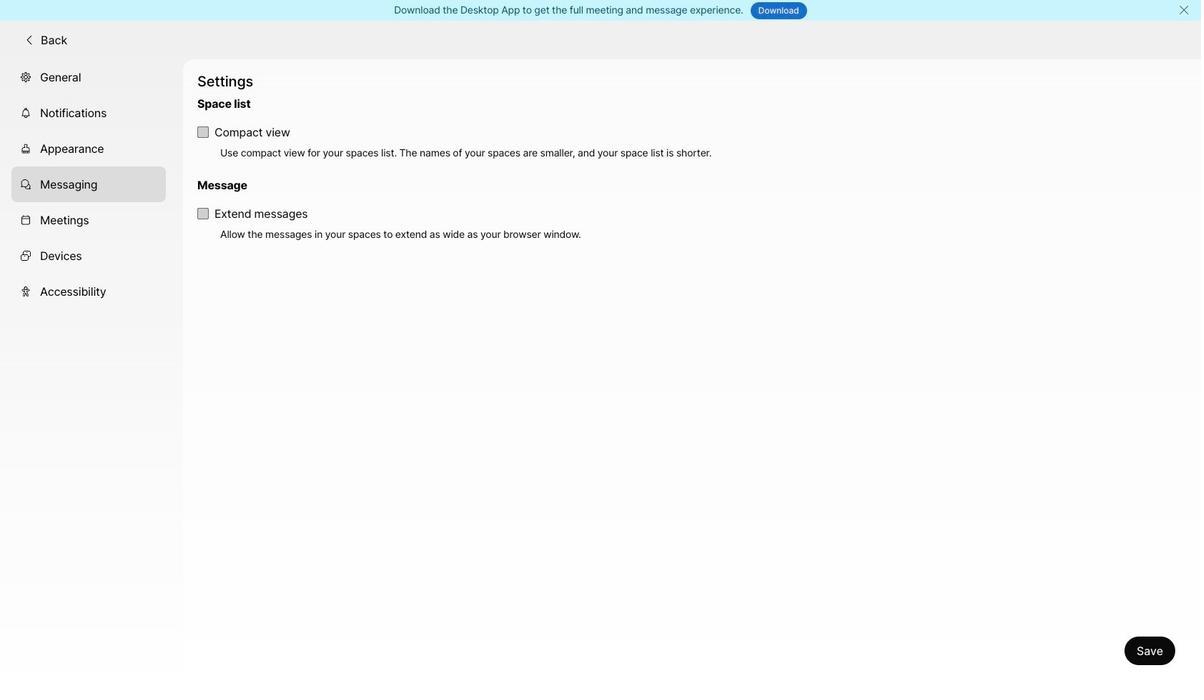 Task type: describe. For each thing, give the bounding box(es) containing it.
devices tab
[[11, 238, 166, 274]]

meetings tab
[[11, 202, 166, 238]]

general tab
[[11, 59, 166, 95]]

notifications tab
[[11, 95, 166, 131]]



Task type: locate. For each thing, give the bounding box(es) containing it.
messaging tab
[[11, 166, 166, 202]]

settings navigation
[[0, 59, 183, 689]]

cancel_16 image
[[1179, 4, 1190, 16]]

accessibility tab
[[11, 274, 166, 310]]

appearance tab
[[11, 131, 166, 166]]



Task type: vqa. For each thing, say whether or not it's contained in the screenshot.
the Devices tab
yes



